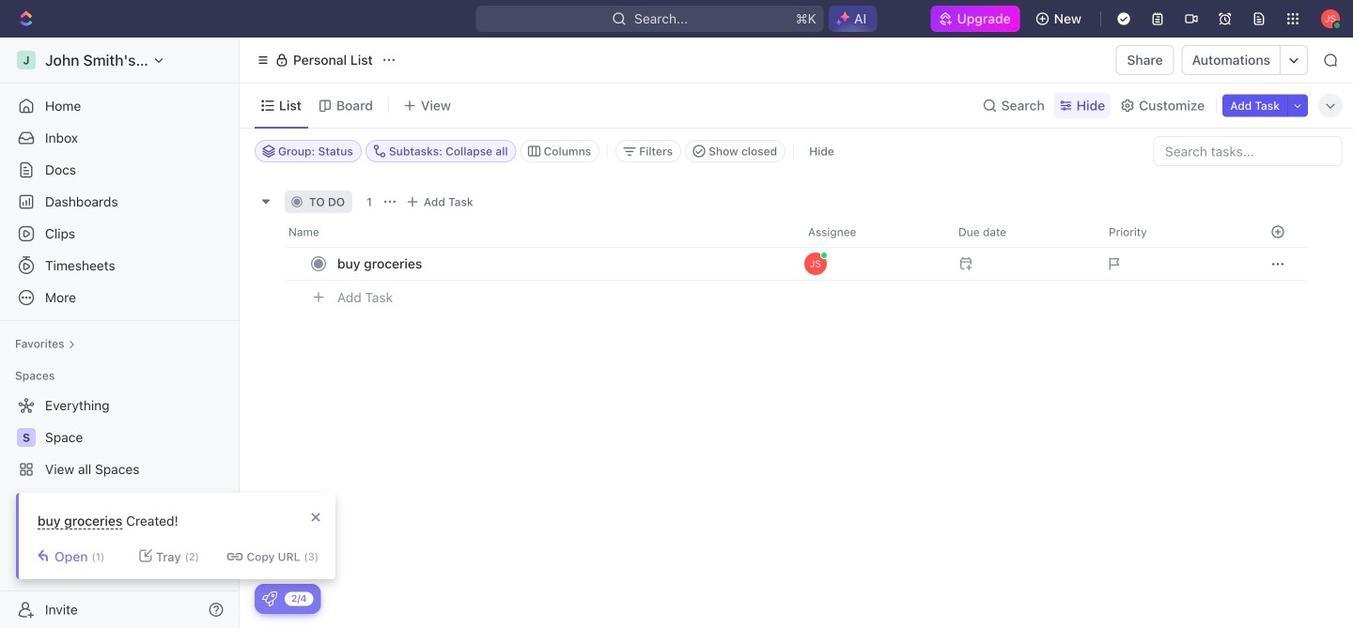 Task type: describe. For each thing, give the bounding box(es) containing it.
Search tasks... text field
[[1154, 137, 1342, 165]]

onboarding checklist button element
[[262, 592, 277, 607]]

onboarding checklist button image
[[262, 592, 277, 607]]



Task type: locate. For each thing, give the bounding box(es) containing it.
john smith's workspace, , element
[[17, 51, 36, 70]]

tree
[[8, 391, 231, 517]]

sidebar navigation
[[0, 38, 243, 629]]

tree inside sidebar navigation
[[8, 391, 231, 517]]

space, , element
[[17, 429, 36, 447]]



Task type: vqa. For each thing, say whether or not it's contained in the screenshot.
Favorites
no



